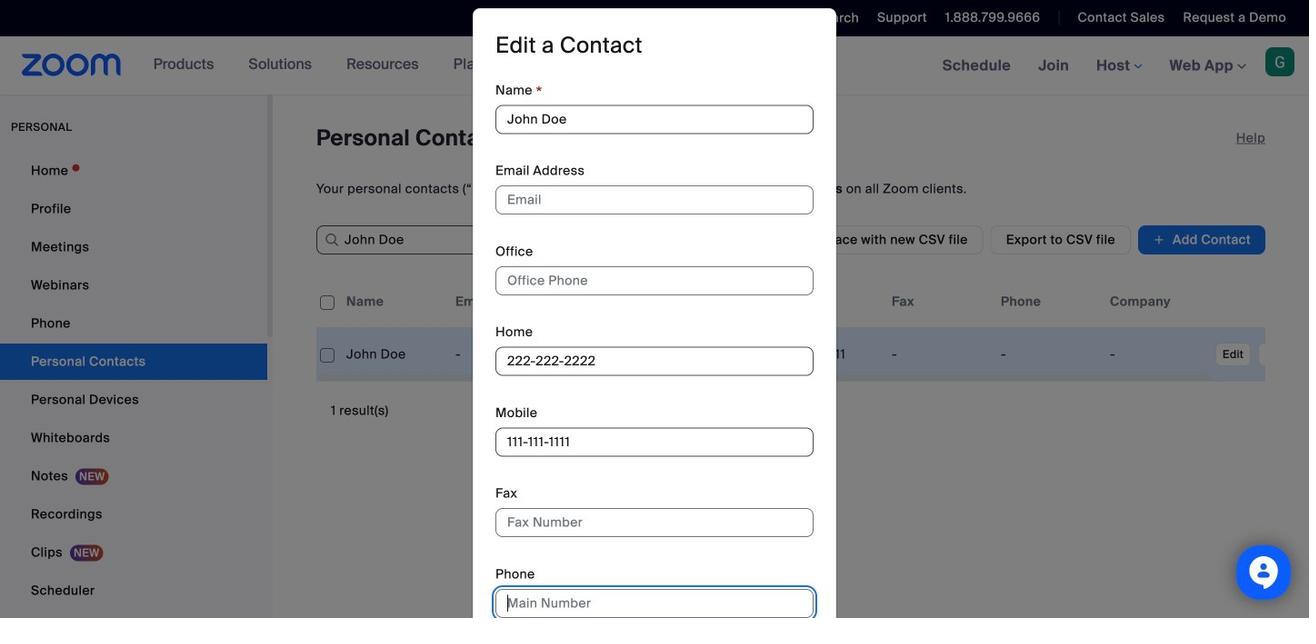 Task type: describe. For each thing, give the bounding box(es) containing it.
First and Last Name text field
[[496, 105, 814, 134]]

personal menu menu
[[0, 153, 267, 619]]

1 cell from the left
[[339, 337, 448, 373]]

Main Number text field
[[496, 589, 814, 618]]

8 cell from the left
[[1103, 337, 1213, 373]]

2 cell from the left
[[448, 337, 558, 373]]

meetings navigation
[[929, 36, 1310, 96]]

Home Phone text field
[[496, 347, 814, 376]]

add image
[[1153, 231, 1166, 249]]

Office Phone text field
[[496, 266, 814, 296]]

Search Contacts Input text field
[[317, 226, 589, 255]]



Task type: locate. For each thing, give the bounding box(es) containing it.
4 cell from the left
[[667, 337, 776, 373]]

7 cell from the left
[[994, 337, 1103, 373]]

banner
[[0, 36, 1310, 96]]

Email text field
[[496, 186, 814, 215]]

product information navigation
[[140, 36, 574, 95]]

Mobile Phone text field
[[496, 428, 814, 457]]

dialog
[[473, 8, 837, 619]]

application
[[317, 277, 1310, 382]]

Fax Number text field
[[496, 509, 814, 538]]

6 cell from the left
[[885, 337, 994, 373]]

5 cell from the left
[[776, 337, 885, 373]]

cell
[[339, 337, 448, 373], [448, 337, 558, 373], [558, 337, 667, 373], [667, 337, 776, 373], [776, 337, 885, 373], [885, 337, 994, 373], [994, 337, 1103, 373], [1103, 337, 1213, 373]]

3 cell from the left
[[558, 337, 667, 373]]



Task type: vqa. For each thing, say whether or not it's contained in the screenshot.
dialog
yes



